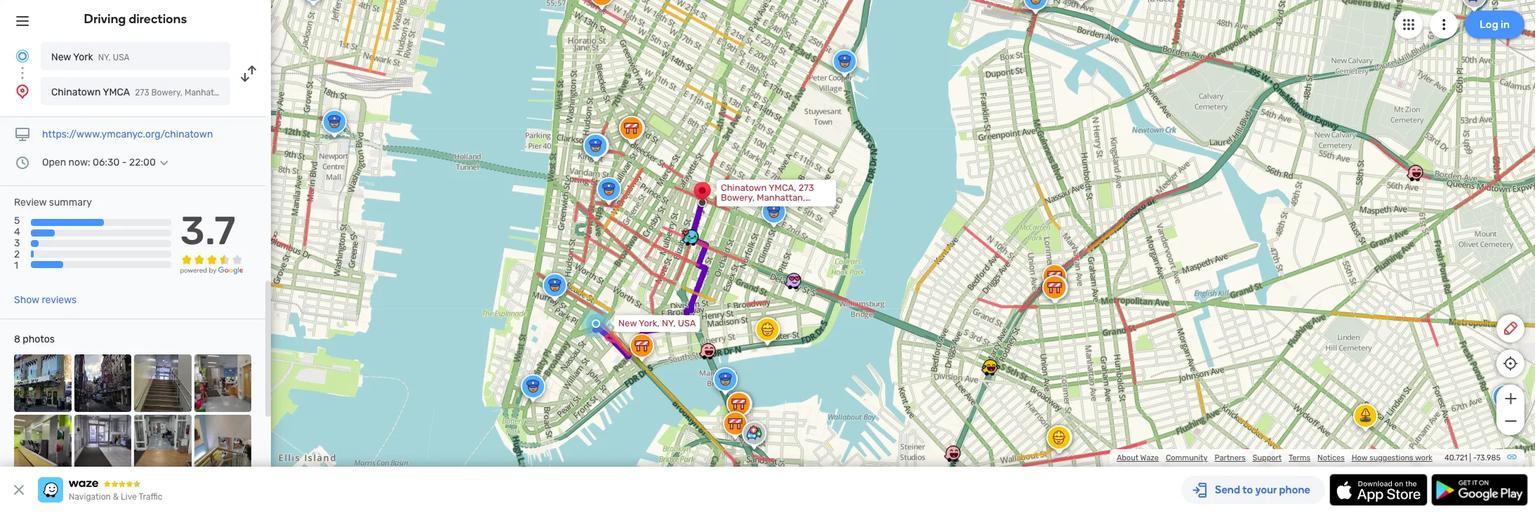 Task type: describe. For each thing, give the bounding box(es) containing it.
https://www.ymcanyc.org/chinatown
[[42, 128, 213, 140]]

work
[[1415, 453, 1433, 463]]

support
[[1253, 453, 1282, 463]]

open now: 06:30 - 22:00
[[42, 157, 156, 168]]

bowery, for ymca,
[[721, 192, 755, 203]]

image 3 of chinatown ymca, manhattan image
[[134, 355, 191, 412]]

22:00
[[129, 157, 156, 168]]

states for ymca,
[[751, 202, 779, 213]]

new york ny, usa
[[51, 51, 130, 63]]

united for ymca,
[[721, 202, 749, 213]]

notices
[[1318, 453, 1345, 463]]

manhattan, for ymca
[[185, 88, 229, 98]]

terms link
[[1289, 453, 1311, 463]]

3
[[14, 237, 20, 249]]

40.721 | -73.985
[[1445, 453, 1501, 463]]

reviews
[[42, 294, 77, 306]]

open now: 06:30 - 22:00 button
[[42, 157, 173, 168]]

united for ymca
[[231, 88, 257, 98]]

new for york,
[[618, 318, 637, 329]]

image 8 of chinatown ymca, manhattan image
[[194, 415, 251, 472]]

chevron down image
[[156, 157, 173, 168]]

about waze community partners support terms notices how suggestions work
[[1117, 453, 1433, 463]]

ny, for york,
[[662, 318, 676, 329]]

clock image
[[14, 154, 31, 171]]

driving directions
[[84, 11, 187, 27]]

273 for ymca
[[135, 88, 149, 98]]

partners link
[[1215, 453, 1246, 463]]

3.7
[[180, 208, 236, 254]]

image 7 of chinatown ymca, manhattan image
[[134, 415, 191, 472]]

image 6 of chinatown ymca, manhattan image
[[74, 415, 131, 472]]

computer image
[[14, 126, 31, 143]]

1 horizontal spatial -
[[1473, 453, 1477, 463]]

chinatown ymca, 273 bowery, manhattan, united states
[[721, 183, 814, 213]]

suggestions
[[1370, 453, 1414, 463]]

partners
[[1215, 453, 1246, 463]]

8 photos
[[14, 333, 55, 345]]

navigation
[[69, 492, 111, 502]]

8
[[14, 333, 20, 345]]

summary
[[49, 197, 92, 208]]

waze
[[1140, 453, 1159, 463]]

review summary
[[14, 197, 92, 208]]

show reviews
[[14, 294, 77, 306]]

link image
[[1506, 451, 1518, 463]]

usa for york
[[113, 53, 130, 62]]

community link
[[1166, 453, 1208, 463]]

x image
[[11, 482, 27, 498]]

2
[[14, 249, 20, 261]]

traffic
[[139, 492, 162, 502]]

https://www.ymcanyc.org/chinatown link
[[42, 128, 213, 140]]

273 for ymca,
[[799, 183, 814, 193]]

|
[[1470, 453, 1471, 463]]

driving
[[84, 11, 126, 27]]

&
[[113, 492, 119, 502]]

directions
[[129, 11, 187, 27]]

image 1 of chinatown ymca, manhattan image
[[14, 355, 71, 412]]

photos
[[23, 333, 55, 345]]

show
[[14, 294, 39, 306]]



Task type: vqa. For each thing, say whether or not it's contained in the screenshot.
Notices in the right bottom of the page
yes



Task type: locate. For each thing, give the bounding box(es) containing it.
terms
[[1289, 453, 1311, 463]]

0 horizontal spatial 273
[[135, 88, 149, 98]]

ny, right 'york,'
[[662, 318, 676, 329]]

1 vertical spatial 273
[[799, 183, 814, 193]]

1
[[14, 260, 18, 272]]

chinatown ymca 273 bowery, manhattan, united states
[[51, 86, 285, 98]]

image 2 of chinatown ymca, manhattan image
[[74, 355, 131, 412]]

live
[[121, 492, 137, 502]]

usa right 'york,'
[[678, 318, 696, 329]]

ymca
[[103, 86, 130, 98]]

273 right "ymca"
[[135, 88, 149, 98]]

bowery, right "ymca"
[[151, 88, 182, 98]]

0 vertical spatial 273
[[135, 88, 149, 98]]

manhattan, inside "chinatown ymca, 273 bowery, manhattan, united states"
[[757, 192, 805, 203]]

new left 'york,'
[[618, 318, 637, 329]]

4
[[14, 226, 20, 238]]

usa
[[113, 53, 130, 62], [678, 318, 696, 329]]

notices link
[[1318, 453, 1345, 463]]

1 horizontal spatial united
[[721, 202, 749, 213]]

new
[[51, 51, 71, 63], [618, 318, 637, 329]]

zoom in image
[[1502, 390, 1519, 407]]

new left york
[[51, 51, 71, 63]]

40.721
[[1445, 453, 1468, 463]]

chinatown for ymca
[[51, 86, 101, 98]]

open
[[42, 157, 66, 168]]

5
[[14, 215, 20, 227]]

1 vertical spatial new
[[618, 318, 637, 329]]

states
[[259, 88, 285, 98], [751, 202, 779, 213]]

0 horizontal spatial states
[[259, 88, 285, 98]]

1 vertical spatial -
[[1473, 453, 1477, 463]]

review
[[14, 197, 47, 208]]

york,
[[639, 318, 660, 329]]

1 vertical spatial states
[[751, 202, 779, 213]]

1 horizontal spatial manhattan,
[[757, 192, 805, 203]]

ny, inside the new york ny, usa
[[98, 53, 111, 62]]

about waze link
[[1117, 453, 1159, 463]]

1 horizontal spatial new
[[618, 318, 637, 329]]

usa for york,
[[678, 318, 696, 329]]

bowery, inside chinatown ymca 273 bowery, manhattan, united states
[[151, 88, 182, 98]]

0 horizontal spatial bowery,
[[151, 88, 182, 98]]

ymca,
[[769, 183, 796, 193]]

273 right the ymca,
[[799, 183, 814, 193]]

1 vertical spatial usa
[[678, 318, 696, 329]]

chinatown down york
[[51, 86, 101, 98]]

states inside "chinatown ymca, 273 bowery, manhattan, united states"
[[751, 202, 779, 213]]

zoom out image
[[1502, 413, 1519, 430]]

image 4 of chinatown ymca, manhattan image
[[194, 355, 251, 412]]

0 vertical spatial chinatown
[[51, 86, 101, 98]]

- right |
[[1473, 453, 1477, 463]]

273 inside chinatown ymca 273 bowery, manhattan, united states
[[135, 88, 149, 98]]

chinatown left the ymca,
[[721, 183, 767, 193]]

usa inside the new york ny, usa
[[113, 53, 130, 62]]

location image
[[14, 83, 31, 100]]

06:30
[[93, 157, 120, 168]]

united
[[231, 88, 257, 98], [721, 202, 749, 213]]

0 horizontal spatial usa
[[113, 53, 130, 62]]

chinatown for ymca,
[[721, 183, 767, 193]]

1 horizontal spatial bowery,
[[721, 192, 755, 203]]

0 vertical spatial manhattan,
[[185, 88, 229, 98]]

0 vertical spatial usa
[[113, 53, 130, 62]]

0 vertical spatial new
[[51, 51, 71, 63]]

about
[[1117, 453, 1139, 463]]

-
[[122, 157, 127, 168], [1473, 453, 1477, 463]]

5 4 3 2 1
[[14, 215, 20, 272]]

states for ymca
[[259, 88, 285, 98]]

how suggestions work link
[[1352, 453, 1433, 463]]

73.985
[[1476, 453, 1501, 463]]

bowery, inside "chinatown ymca, 273 bowery, manhattan, united states"
[[721, 192, 755, 203]]

0 horizontal spatial united
[[231, 88, 257, 98]]

bowery,
[[151, 88, 182, 98], [721, 192, 755, 203]]

new york, ny, usa
[[618, 318, 696, 329]]

0 horizontal spatial new
[[51, 51, 71, 63]]

1 horizontal spatial 273
[[799, 183, 814, 193]]

how
[[1352, 453, 1368, 463]]

0 vertical spatial ny,
[[98, 53, 111, 62]]

usa up "ymca"
[[113, 53, 130, 62]]

1 horizontal spatial states
[[751, 202, 779, 213]]

0 horizontal spatial manhattan,
[[185, 88, 229, 98]]

1 horizontal spatial usa
[[678, 318, 696, 329]]

1 horizontal spatial chinatown
[[721, 183, 767, 193]]

bowery, for ymca
[[151, 88, 182, 98]]

273 inside "chinatown ymca, 273 bowery, manhattan, united states"
[[799, 183, 814, 193]]

now:
[[68, 157, 90, 168]]

0 vertical spatial -
[[122, 157, 127, 168]]

bowery, left the ymca,
[[721, 192, 755, 203]]

0 horizontal spatial ny,
[[98, 53, 111, 62]]

0 vertical spatial united
[[231, 88, 257, 98]]

0 horizontal spatial chinatown
[[51, 86, 101, 98]]

new for york
[[51, 51, 71, 63]]

image 5 of chinatown ymca, manhattan image
[[14, 415, 71, 472]]

chinatown inside "chinatown ymca, 273 bowery, manhattan, united states"
[[721, 183, 767, 193]]

1 vertical spatial united
[[721, 202, 749, 213]]

- left 22:00
[[122, 157, 127, 168]]

pencil image
[[1502, 320, 1519, 337]]

united inside "chinatown ymca, 273 bowery, manhattan, united states"
[[721, 202, 749, 213]]

273
[[135, 88, 149, 98], [799, 183, 814, 193]]

chinatown
[[51, 86, 101, 98], [721, 183, 767, 193]]

ny, right york
[[98, 53, 111, 62]]

community
[[1166, 453, 1208, 463]]

1 horizontal spatial ny,
[[662, 318, 676, 329]]

navigation & live traffic
[[69, 492, 162, 502]]

ny,
[[98, 53, 111, 62], [662, 318, 676, 329]]

current location image
[[14, 48, 31, 65]]

york
[[73, 51, 93, 63]]

support link
[[1253, 453, 1282, 463]]

united inside chinatown ymca 273 bowery, manhattan, united states
[[231, 88, 257, 98]]

manhattan, for ymca,
[[757, 192, 805, 203]]

1 vertical spatial manhattan,
[[757, 192, 805, 203]]

ny, for york
[[98, 53, 111, 62]]

0 vertical spatial states
[[259, 88, 285, 98]]

0 vertical spatial bowery,
[[151, 88, 182, 98]]

manhattan, inside chinatown ymca 273 bowery, manhattan, united states
[[185, 88, 229, 98]]

1 vertical spatial bowery,
[[721, 192, 755, 203]]

1 vertical spatial ny,
[[662, 318, 676, 329]]

states inside chinatown ymca 273 bowery, manhattan, united states
[[259, 88, 285, 98]]

0 horizontal spatial -
[[122, 157, 127, 168]]

1 vertical spatial chinatown
[[721, 183, 767, 193]]

manhattan,
[[185, 88, 229, 98], [757, 192, 805, 203]]



